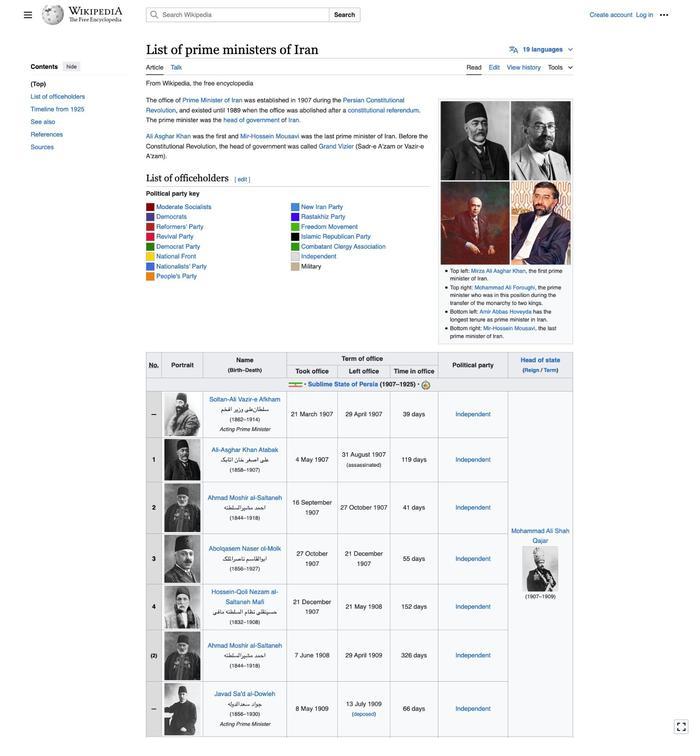 Task type: vqa. For each thing, say whether or not it's contained in the screenshot.
Log in and more options "icon"
yes



Task type: locate. For each thing, give the bounding box(es) containing it.
None search field
[[135, 8, 590, 22]]

main content
[[143, 41, 669, 739]]

Search Wikipedia search field
[[146, 8, 330, 22]]

language progressive image
[[510, 45, 519, 54]]

personal tools navigation
[[590, 8, 672, 22]]

fullscreen image
[[677, 723, 686, 732]]



Task type: describe. For each thing, give the bounding box(es) containing it.
wikipedia image
[[69, 7, 123, 15]]

log in and more options image
[[660, 10, 669, 19]]

menu image
[[23, 10, 32, 19]]

the free encyclopedia image
[[69, 17, 122, 23]]



